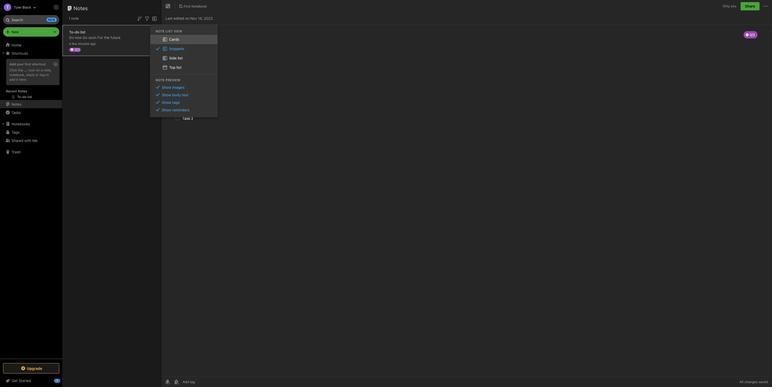Task type: vqa. For each thing, say whether or not it's contained in the screenshot.
the bottommost free
no



Task type: locate. For each thing, give the bounding box(es) containing it.
Add tag field
[[182, 380, 221, 385]]

note left list
[[156, 29, 165, 33]]

0 vertical spatial note
[[156, 29, 165, 33]]

list right 'top'
[[177, 65, 182, 70]]

1 vertical spatial a
[[41, 68, 43, 72]]

show inside 'show reminders' link
[[162, 108, 171, 112]]

saved
[[759, 380, 769, 385]]

list for side list
[[178, 56, 183, 60]]

notes link
[[0, 100, 62, 108]]

list right side
[[178, 56, 183, 60]]

share
[[746, 4, 756, 8]]

0 vertical spatial on
[[185, 16, 190, 20]]

1 horizontal spatial on
[[185, 16, 190, 20]]

top
[[169, 65, 176, 70]]

1 vertical spatial note
[[156, 78, 165, 82]]

to-
[[69, 30, 75, 34]]

notebook
[[192, 4, 207, 8]]

show inside show tags link
[[162, 100, 171, 105]]

on left nov at the top
[[185, 16, 190, 20]]

the left ...
[[18, 68, 23, 72]]

Add filters field
[[144, 15, 150, 22]]

group
[[0, 57, 62, 102]]

notebook,
[[9, 73, 25, 77]]

1 horizontal spatial do
[[83, 35, 87, 40]]

more actions image
[[763, 3, 770, 9]]

1 vertical spatial list
[[178, 56, 183, 60]]

group inside tree
[[0, 57, 62, 102]]

on inside icon on a note, notebook, stack or tag to add it here.
[[36, 68, 40, 72]]

note list view
[[156, 29, 182, 33]]

2 dropdown list menu from the top
[[151, 84, 218, 114]]

1 vertical spatial on
[[36, 68, 40, 72]]

add tag image
[[173, 379, 180, 386]]

show down note preview at the top left of the page
[[162, 85, 171, 90]]

1 vertical spatial dropdown list menu
[[151, 84, 218, 114]]

expand note image
[[165, 3, 171, 9]]

add a reminder image
[[165, 379, 171, 386]]

on up or
[[36, 68, 40, 72]]

a left few
[[69, 42, 71, 46]]

list
[[80, 30, 85, 34], [178, 56, 183, 60], [177, 65, 182, 70]]

a few minutes ago
[[69, 42, 96, 46]]

4 show from the top
[[162, 108, 171, 112]]

tree
[[0, 41, 62, 359]]

show reminders
[[162, 108, 190, 112]]

group containing add your first shortcut
[[0, 57, 62, 102]]

add
[[9, 77, 15, 82]]

1 do from the left
[[69, 35, 74, 40]]

started
[[19, 379, 31, 384]]

2 note from the top
[[156, 78, 165, 82]]

body
[[172, 93, 181, 97]]

tyler
[[14, 5, 22, 9]]

do
[[69, 35, 74, 40], [83, 35, 87, 40]]

0 vertical spatial the
[[104, 35, 110, 40]]

edited
[[174, 16, 184, 20]]

dropdown list menu
[[151, 35, 218, 72], [151, 84, 218, 114]]

do
[[75, 30, 79, 34]]

do down to-
[[69, 35, 74, 40]]

all changes saved
[[740, 380, 769, 385]]

2 vertical spatial list
[[177, 65, 182, 70]]

me
[[32, 138, 38, 143]]

the right for
[[104, 35, 110, 40]]

1 vertical spatial the
[[18, 68, 23, 72]]

do up minutes
[[83, 35, 87, 40]]

or
[[36, 73, 39, 77]]

note
[[156, 29, 165, 33], [156, 78, 165, 82]]

tyler black
[[14, 5, 31, 9]]

0 vertical spatial dropdown list menu
[[151, 35, 218, 72]]

reminders
[[172, 108, 190, 112]]

trash link
[[0, 148, 62, 156]]

2 show from the top
[[162, 93, 171, 97]]

View options field
[[150, 15, 158, 22]]

show tags
[[162, 100, 180, 105]]

minutes
[[78, 42, 90, 46]]

a up tag
[[41, 68, 43, 72]]

click the ...
[[9, 68, 28, 72]]

add
[[9, 62, 16, 66]]

nov
[[191, 16, 197, 20]]

first
[[25, 62, 31, 66]]

Help and Learning task checklist field
[[0, 377, 62, 386]]

notes
[[74, 5, 88, 11], [18, 89, 27, 93], [11, 102, 21, 106]]

list right do
[[80, 30, 85, 34]]

the
[[104, 35, 110, 40], [18, 68, 23, 72]]

1 dropdown list menu from the top
[[151, 35, 218, 72]]

new
[[11, 30, 19, 34]]

home link
[[0, 41, 62, 49]]

0 horizontal spatial a
[[41, 68, 43, 72]]

cards menu item
[[151, 35, 218, 44]]

0 vertical spatial list
[[80, 30, 85, 34]]

home
[[11, 43, 21, 47]]

tasks button
[[0, 108, 62, 117]]

add your first shortcut
[[9, 62, 46, 66]]

note left preview on the top left of page
[[156, 78, 165, 82]]

1 horizontal spatial a
[[69, 42, 71, 46]]

new search field
[[7, 15, 57, 24]]

here.
[[19, 77, 27, 82]]

show left the tags
[[162, 100, 171, 105]]

cards
[[169, 37, 179, 42]]

shared
[[11, 138, 23, 143]]

show inside show images 'link'
[[162, 85, 171, 90]]

snippets
[[169, 46, 184, 51]]

1
[[69, 16, 70, 21]]

show up show tags
[[162, 93, 171, 97]]

0 horizontal spatial on
[[36, 68, 40, 72]]

a
[[69, 42, 71, 46], [41, 68, 43, 72]]

preview
[[166, 78, 181, 82]]

Sort options field
[[137, 15, 143, 22]]

1 note from the top
[[156, 29, 165, 33]]

tag
[[40, 73, 45, 77]]

3 show from the top
[[162, 100, 171, 105]]

you
[[731, 4, 737, 8]]

notebooks
[[12, 122, 30, 126]]

0 vertical spatial notes
[[74, 5, 88, 11]]

1 horizontal spatial the
[[104, 35, 110, 40]]

0 horizontal spatial do
[[69, 35, 74, 40]]

1 show from the top
[[162, 85, 171, 90]]

1 vertical spatial notes
[[18, 89, 27, 93]]

future
[[111, 35, 121, 40]]

show down show tags
[[162, 108, 171, 112]]

only you
[[723, 4, 737, 8]]

stack
[[26, 73, 35, 77]]

notes up note
[[74, 5, 88, 11]]

show inside "show body text" link
[[162, 93, 171, 97]]

list
[[166, 29, 173, 33]]

notes right recent
[[18, 89, 27, 93]]

notes up tasks
[[11, 102, 21, 106]]



Task type: describe. For each thing, give the bounding box(es) containing it.
first notebook
[[184, 4, 207, 8]]

note
[[71, 16, 79, 21]]

new
[[48, 18, 55, 21]]

new button
[[3, 27, 59, 37]]

ago
[[90, 42, 96, 46]]

images
[[172, 85, 185, 90]]

do now do soon for the future
[[69, 35, 121, 40]]

icon on a note, notebook, stack or tag to add it here.
[[9, 68, 52, 82]]

last edited on nov 14, 2023
[[166, 16, 213, 20]]

to
[[46, 73, 49, 77]]

your
[[17, 62, 24, 66]]

More actions field
[[763, 2, 770, 10]]

with
[[24, 138, 31, 143]]

note,
[[44, 68, 52, 72]]

top list
[[169, 65, 182, 70]]

black
[[22, 5, 31, 9]]

show tags link
[[151, 99, 218, 106]]

recent
[[6, 89, 17, 93]]

dropdown list menu containing show images
[[151, 84, 218, 114]]

show body text link
[[151, 91, 218, 99]]

14,
[[198, 16, 203, 20]]

cards link
[[151, 35, 218, 44]]

7
[[56, 380, 58, 383]]

expand notebooks image
[[1, 122, 5, 126]]

side list
[[169, 56, 183, 60]]

shortcuts
[[12, 51, 28, 56]]

snippets link
[[151, 44, 218, 54]]

2 vertical spatial notes
[[11, 102, 21, 106]]

click
[[9, 68, 17, 72]]

...
[[24, 68, 28, 72]]

Search text field
[[7, 15, 56, 24]]

show for show reminders
[[162, 108, 171, 112]]

0 vertical spatial a
[[69, 42, 71, 46]]

show body text
[[162, 93, 189, 97]]

shortcut
[[32, 62, 46, 66]]

click to collapse image
[[60, 378, 64, 384]]

2023
[[204, 16, 213, 20]]

last
[[166, 16, 173, 20]]

show for show body text
[[162, 93, 171, 97]]

all
[[740, 380, 744, 385]]

show images
[[162, 85, 185, 90]]

upgrade
[[27, 367, 42, 371]]

a inside icon on a note, notebook, stack or tag to add it here.
[[41, 68, 43, 72]]

Account field
[[0, 2, 36, 12]]

tags
[[172, 100, 180, 105]]

side
[[169, 56, 177, 60]]

only
[[723, 4, 731, 8]]

list for top list
[[177, 65, 182, 70]]

it
[[16, 77, 18, 82]]

first
[[184, 4, 191, 8]]

soon
[[88, 35, 97, 40]]

side list link
[[151, 54, 218, 63]]

show images link
[[151, 84, 218, 91]]

show for show tags
[[162, 100, 171, 105]]

1 note
[[69, 16, 79, 21]]

settings image
[[53, 4, 59, 10]]

note window element
[[161, 0, 773, 388]]

dropdown list menu containing cards
[[151, 35, 218, 72]]

first notebook button
[[177, 3, 209, 10]]

on inside note window element
[[185, 16, 190, 20]]

changes
[[745, 380, 758, 385]]

2 do from the left
[[83, 35, 87, 40]]

note for note list view
[[156, 29, 165, 33]]

tags button
[[0, 128, 62, 137]]

note preview
[[156, 78, 181, 82]]

for
[[98, 35, 103, 40]]

0/3
[[75, 48, 80, 52]]

share button
[[741, 2, 760, 10]]

top list link
[[151, 63, 218, 72]]

few
[[72, 42, 77, 46]]

add filters image
[[144, 16, 150, 22]]

Note Editor text field
[[161, 25, 773, 377]]

text
[[182, 93, 189, 97]]

to-do list
[[69, 30, 85, 34]]

0 horizontal spatial the
[[18, 68, 23, 72]]

note for note preview
[[156, 78, 165, 82]]

now
[[75, 35, 82, 40]]

shared with me
[[11, 138, 38, 143]]

tasks
[[11, 110, 21, 115]]

shared with me link
[[0, 137, 62, 145]]

show for show images
[[162, 85, 171, 90]]

get started
[[12, 379, 31, 384]]

notebooks link
[[0, 120, 62, 128]]

tree containing home
[[0, 41, 62, 359]]

trash
[[11, 150, 21, 154]]

shortcuts button
[[0, 49, 62, 57]]

icon
[[28, 68, 35, 72]]

recent notes
[[6, 89, 27, 93]]



